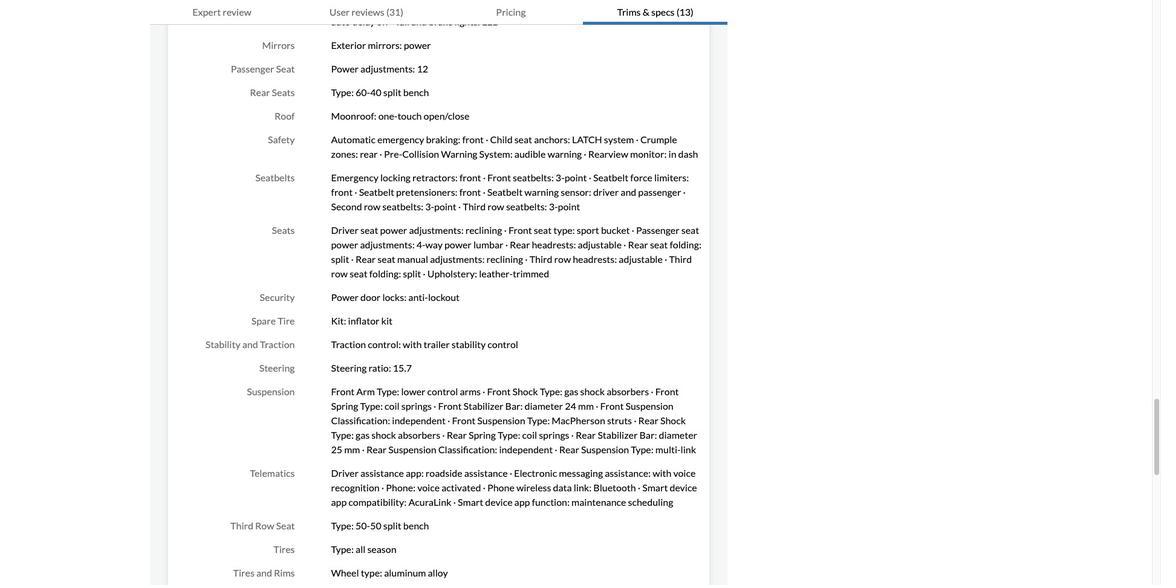 Task type: vqa. For each thing, say whether or not it's contained in the screenshot.
right BAR:
yes



Task type: describe. For each thing, give the bounding box(es) containing it.
and inside the daytime running lights: led · exterior entry lights: security approach lamps · headlights: auto delay off · tail and brake lights: led
[[411, 16, 427, 27]]

leather-
[[479, 268, 513, 280]]

seat down second
[[361, 224, 378, 236]]

1 vertical spatial gas
[[356, 430, 370, 441]]

auto
[[331, 16, 351, 27]]

system
[[604, 134, 634, 145]]

50-
[[356, 520, 370, 532]]

user
[[330, 6, 350, 18]]

system:
[[480, 148, 513, 160]]

tab list containing expert review
[[150, 0, 728, 25]]

automatic
[[331, 134, 376, 145]]

tires for tires
[[274, 544, 295, 555]]

locking
[[381, 172, 411, 183]]

power door locks: anti-lockout
[[331, 292, 460, 303]]

0 vertical spatial device
[[670, 482, 698, 494]]

stability
[[206, 339, 241, 350]]

seatbelts: up driver seat power adjustments: reclining · front seat type: sport bucket · passenger seat power adjustments: 4-way power lumbar · rear headrests: adjustable · rear seat folding: split · rear seat manual adjustments: reclining · third row headrests: adjustable · third row seat folding: split · upholstery: leather-trimmed on the top of the page
[[506, 201, 547, 212]]

(13)
[[677, 6, 694, 18]]

0 vertical spatial headrests:
[[532, 239, 576, 251]]

reviews
[[352, 6, 385, 18]]

adjustments: up manual
[[360, 239, 415, 251]]

security
[[260, 292, 295, 303]]

seat up trimmed
[[534, 224, 552, 236]]

1 vertical spatial independent
[[499, 444, 553, 456]]

zones:
[[331, 148, 358, 160]]

stability and traction
[[206, 339, 295, 350]]

1 horizontal spatial seatbelt
[[488, 186, 523, 198]]

pricing tab
[[439, 0, 583, 25]]

1 horizontal spatial led
[[482, 16, 500, 27]]

passenger
[[639, 186, 682, 198]]

headlights:
[[653, 1, 702, 13]]

15.7
[[393, 362, 412, 374]]

0 vertical spatial independent
[[392, 415, 446, 427]]

lockout
[[428, 292, 460, 303]]

link:
[[574, 482, 592, 494]]

adjustments: up way
[[409, 224, 464, 236]]

one-
[[379, 110, 398, 122]]

type: left '60-'
[[331, 87, 354, 98]]

emergency
[[378, 134, 424, 145]]

review
[[223, 6, 252, 18]]

driver for driver seat power adjustments: reclining · front seat type: sport bucket · passenger seat power adjustments: 4-way power lumbar · rear headrests: adjustable · rear seat folding: split · rear seat manual adjustments: reclining · third row headrests: adjustable · third row seat folding: split · upholstery: leather-trimmed
[[331, 224, 359, 236]]

front inside "emergency locking retractors: front · front seatbelts: 3-point · seatbelt force limiters: front · seatbelt pretensioners: front · seatbelt warning sensor: driver and passenger · second row seatbelts: 3-point · third row seatbelts: 3-point"
[[488, 172, 511, 183]]

row
[[255, 520, 274, 532]]

safety
[[268, 134, 295, 145]]

crumple
[[641, 134, 677, 145]]

front arm type: lower control arms · front shock type: gas shock absorbers · front spring type: coil springs · front stabilizer bar: diameter 24 mm · front suspension classification: independent · front suspension type: macpherson struts · rear shock type: gas shock absorbers · rear spring type: coil springs · rear stabilizer bar: diameter 25 mm · rear suspension classification: independent · rear suspension type: multi-link
[[331, 386, 698, 456]]

0 vertical spatial absorbers
[[607, 386, 649, 398]]

front inside driver seat power adjustments: reclining · front seat type: sport bucket · passenger seat power adjustments: 4-way power lumbar · rear headrests: adjustable · rear seat folding: split · rear seat manual adjustments: reclining · third row headrests: adjustable · third row seat folding: split · upholstery: leather-trimmed
[[509, 224, 532, 236]]

child
[[490, 134, 513, 145]]

third inside "emergency locking retractors: front · front seatbelts: 3-point · seatbelt force limiters: front · seatbelt pretensioners: front · seatbelt warning sensor: driver and passenger · second row seatbelts: 3-point · third row seatbelts: 3-point"
[[463, 201, 486, 212]]

point down sensor:
[[558, 201, 580, 212]]

25
[[331, 444, 343, 456]]

suspension down arms
[[478, 415, 526, 427]]

alloy
[[428, 568, 448, 579]]

with inside the driver assistance app: roadside assistance · electronic messaging assistance: with voice recognition · phone: voice activated · phone wireless data link: bluetooth · smart device app compatibility: acuralink · smart device app function: maintenance scheduling
[[653, 468, 672, 479]]

seat up the door
[[350, 268, 368, 280]]

1 vertical spatial springs
[[539, 430, 570, 441]]

suspension down stability and traction
[[247, 386, 295, 398]]

0 vertical spatial passenger
[[231, 63, 274, 74]]

steering ratio: 15.7
[[331, 362, 412, 374]]

user reviews (31)
[[330, 6, 404, 18]]

driver for driver assistance app: roadside assistance · electronic messaging assistance: with voice recognition · phone: voice activated · phone wireless data link: bluetooth · smart device app compatibility: acuralink · smart device app function: maintenance scheduling
[[331, 468, 359, 479]]

suspension down struts
[[581, 444, 629, 456]]

0 horizontal spatial voice
[[418, 482, 440, 494]]

0 vertical spatial led
[[431, 1, 449, 13]]

2 assistance from the left
[[465, 468, 508, 479]]

0 vertical spatial folding:
[[670, 239, 702, 251]]

front inside automatic emergency braking: front · child seat anchors: latch system · crumple zones: rear · pre-collision warning system: audible warning · rearview monitor: in dash
[[463, 134, 484, 145]]

power adjustments: 12
[[331, 63, 428, 74]]

upholstery:
[[428, 268, 478, 280]]

stability
[[452, 339, 486, 350]]

split right 50
[[383, 520, 402, 532]]

arm
[[357, 386, 375, 398]]

adjustments: up "upholstery:"
[[430, 254, 485, 265]]

type: left macpherson
[[527, 415, 550, 427]]

0 vertical spatial coil
[[385, 401, 400, 412]]

2 horizontal spatial lights:
[[517, 1, 543, 13]]

2 horizontal spatial seatbelt
[[594, 172, 629, 183]]

0 horizontal spatial diameter
[[525, 401, 563, 412]]

1 app from the left
[[331, 497, 347, 508]]

daytime running lights: led · exterior entry lights: security approach lamps · headlights: auto delay off · tail and brake lights: led
[[331, 1, 702, 27]]

type: left multi- on the bottom right of page
[[631, 444, 654, 456]]

0 vertical spatial shock
[[513, 386, 538, 398]]

1 vertical spatial headrests:
[[573, 254, 617, 265]]

rear
[[360, 148, 378, 160]]

1 vertical spatial shock
[[661, 415, 686, 427]]

passenger inside driver seat power adjustments: reclining · front seat type: sport bucket · passenger seat power adjustments: 4-way power lumbar · rear headrests: adjustable · rear seat folding: split · rear seat manual adjustments: reclining · third row headrests: adjustable · third row seat folding: split · upholstery: leather-trimmed
[[637, 224, 680, 236]]

touch
[[398, 110, 422, 122]]

1 horizontal spatial voice
[[674, 468, 696, 479]]

spare
[[252, 315, 276, 327]]

phone:
[[386, 482, 416, 494]]

&
[[643, 6, 650, 18]]

power right way
[[445, 239, 472, 251]]

tire
[[278, 315, 295, 327]]

trims & specs (13) tab
[[583, 0, 728, 25]]

rear down bucket
[[628, 239, 649, 251]]

rear up the door
[[356, 254, 376, 265]]

warning for 3-
[[525, 186, 559, 198]]

wheel
[[331, 568, 359, 579]]

rearview
[[589, 148, 629, 160]]

and inside "emergency locking retractors: front · front seatbelts: 3-point · seatbelt force limiters: front · seatbelt pretensioners: front · seatbelt warning sensor: driver and passenger · second row seatbelts: 3-point · third row seatbelts: 3-point"
[[621, 186, 637, 198]]

brake
[[429, 16, 453, 27]]

messaging
[[559, 468, 603, 479]]

telematics
[[250, 468, 295, 479]]

power for power door locks: anti-lockout
[[331, 292, 359, 303]]

rear right struts
[[639, 415, 659, 427]]

and down spare
[[242, 339, 258, 350]]

steering for steering ratio: 15.7
[[331, 362, 367, 374]]

maintenance
[[572, 497, 627, 508]]

12
[[417, 63, 428, 74]]

0 horizontal spatial smart
[[458, 497, 484, 508]]

audible
[[515, 148, 546, 160]]

suspension up app:
[[389, 444, 437, 456]]

anchors:
[[534, 134, 571, 145]]

off
[[377, 16, 389, 27]]

emergency locking retractors: front · front seatbelts: 3-point · seatbelt force limiters: front · seatbelt pretensioners: front · seatbelt warning sensor: driver and passenger · second row seatbelts: 3-point · third row seatbelts: 3-point
[[331, 172, 689, 212]]

0 vertical spatial adjustable
[[578, 239, 622, 251]]

ratio:
[[369, 362, 391, 374]]

latch
[[572, 134, 602, 145]]

seat left manual
[[378, 254, 396, 265]]

1 vertical spatial mm
[[344, 444, 360, 456]]

kit: inflator kit
[[331, 315, 393, 327]]

adjustments: down the mirrors:
[[361, 63, 415, 74]]

0 horizontal spatial folding:
[[370, 268, 401, 280]]

app:
[[406, 468, 424, 479]]

type: left 50-
[[331, 520, 354, 532]]

type: up 25
[[331, 430, 354, 441]]

data
[[553, 482, 572, 494]]

rear seats
[[250, 87, 295, 98]]

specs
[[652, 6, 675, 18]]

power up manual
[[380, 224, 407, 236]]

kit
[[382, 315, 393, 327]]

seatbelts: down pretensioners:
[[383, 201, 424, 212]]

exterior inside the daytime running lights: led · exterior entry lights: security approach lamps · headlights: auto delay off · tail and brake lights: led
[[456, 1, 491, 13]]

tail
[[395, 16, 410, 27]]

seat down 'passenger'
[[650, 239, 668, 251]]

moonroof: one-touch open/close
[[331, 110, 470, 122]]

rear down passenger seat
[[250, 87, 270, 98]]

type: all season
[[331, 544, 397, 555]]

1 vertical spatial shock
[[372, 430, 396, 441]]

rear up trimmed
[[510, 239, 530, 251]]

type: up macpherson
[[540, 386, 563, 398]]

driver assistance app: roadside assistance · electronic messaging assistance: with voice recognition · phone: voice activated · phone wireless data link: bluetooth · smart device app compatibility: acuralink · smart device app function: maintenance scheduling
[[331, 468, 698, 508]]

second
[[331, 201, 362, 212]]

power up 12
[[404, 39, 431, 51]]

control:
[[368, 339, 401, 350]]

moonroof:
[[331, 110, 377, 122]]

type: right arm
[[377, 386, 400, 398]]

lower
[[401, 386, 426, 398]]

exterior mirrors: power
[[331, 39, 431, 51]]

suspension up struts
[[626, 401, 674, 412]]

split right 40
[[383, 87, 402, 98]]

approach
[[581, 1, 620, 13]]

season
[[368, 544, 397, 555]]

driver seat power adjustments: reclining · front seat type: sport bucket · passenger seat power adjustments: 4-way power lumbar · rear headrests: adjustable · rear seat folding: split · rear seat manual adjustments: reclining · third row headrests: adjustable · third row seat folding: split · upholstery: leather-trimmed
[[331, 224, 702, 280]]

roadside
[[426, 468, 463, 479]]

trimmed
[[513, 268, 550, 280]]



Task type: locate. For each thing, give the bounding box(es) containing it.
0 horizontal spatial led
[[431, 1, 449, 13]]

acuralink
[[409, 497, 452, 508]]

0 vertical spatial control
[[488, 339, 519, 350]]

headrests:
[[532, 239, 576, 251], [573, 254, 617, 265]]

folding: up the locks:
[[370, 268, 401, 280]]

control left arms
[[428, 386, 458, 398]]

1 vertical spatial seat
[[276, 520, 295, 532]]

seat inside automatic emergency braking: front · child seat anchors: latch system · crumple zones: rear · pre-collision warning system: audible warning · rearview monitor: in dash
[[515, 134, 533, 145]]

mirrors:
[[368, 39, 402, 51]]

adjustable down sport
[[578, 239, 622, 251]]

1 vertical spatial control
[[428, 386, 458, 398]]

rear down macpherson
[[576, 430, 596, 441]]

0 vertical spatial warning
[[548, 148, 582, 160]]

0 vertical spatial bench
[[403, 87, 429, 98]]

passenger seat
[[231, 63, 295, 74]]

0 horizontal spatial with
[[403, 339, 422, 350]]

steering down stability and traction
[[259, 362, 295, 374]]

type: up 'electronic'
[[498, 430, 521, 441]]

reclining up leather-
[[487, 254, 523, 265]]

roof
[[275, 110, 295, 122]]

driver
[[594, 186, 619, 198]]

driver up recognition in the left of the page
[[331, 468, 359, 479]]

1 vertical spatial adjustable
[[619, 254, 663, 265]]

gas up 24
[[565, 386, 579, 398]]

1 horizontal spatial absorbers
[[607, 386, 649, 398]]

adjustable down bucket
[[619, 254, 663, 265]]

voice
[[674, 468, 696, 479], [418, 482, 440, 494]]

folding: down 'passenger'
[[670, 239, 702, 251]]

1 horizontal spatial tires
[[274, 544, 295, 555]]

1 vertical spatial seats
[[272, 224, 295, 236]]

0 vertical spatial smart
[[643, 482, 668, 494]]

0 vertical spatial stabilizer
[[464, 401, 504, 412]]

smart up scheduling
[[643, 482, 668, 494]]

lamps
[[622, 1, 647, 13]]

power
[[331, 63, 359, 74], [331, 292, 359, 303]]

control inside front arm type: lower control arms · front shock type: gas shock absorbers · front spring type: coil springs · front stabilizer bar: diameter 24 mm · front suspension classification: independent · front suspension type: macpherson struts · rear shock type: gas shock absorbers · rear spring type: coil springs · rear stabilizer bar: diameter 25 mm · rear suspension classification: independent · rear suspension type: multi-link
[[428, 386, 458, 398]]

0 horizontal spatial springs
[[402, 401, 432, 412]]

(31)
[[387, 6, 404, 18]]

warning inside automatic emergency braking: front · child seat anchors: latch system · crumple zones: rear · pre-collision warning system: audible warning · rearview monitor: in dash
[[548, 148, 582, 160]]

power for power adjustments: 12
[[331, 63, 359, 74]]

mm
[[578, 401, 594, 412], [344, 444, 360, 456]]

tires left rims at the left of the page
[[233, 568, 255, 579]]

recognition
[[331, 482, 380, 494]]

warning left sensor:
[[525, 186, 559, 198]]

1 horizontal spatial passenger
[[637, 224, 680, 236]]

1 power from the top
[[331, 63, 359, 74]]

1 horizontal spatial diameter
[[659, 430, 698, 441]]

type: down arm
[[360, 401, 383, 412]]

1 vertical spatial exterior
[[331, 39, 366, 51]]

front
[[488, 172, 511, 183], [509, 224, 532, 236], [331, 386, 355, 398], [487, 386, 511, 398], [656, 386, 679, 398], [438, 401, 462, 412], [601, 401, 624, 412], [452, 415, 476, 427]]

0 vertical spatial mm
[[578, 401, 594, 412]]

point up sensor:
[[565, 172, 587, 183]]

and right tail on the left of the page
[[411, 16, 427, 27]]

rear right 25
[[367, 444, 387, 456]]

warning inside "emergency locking retractors: front · front seatbelts: 3-point · seatbelt force limiters: front · seatbelt pretensioners: front · seatbelt warning sensor: driver and passenger · second row seatbelts: 3-point · third row seatbelts: 3-point"
[[525, 186, 559, 198]]

0 vertical spatial diameter
[[525, 401, 563, 412]]

inflator
[[348, 315, 380, 327]]

scheduling
[[628, 497, 674, 508]]

0 vertical spatial spring
[[331, 401, 358, 412]]

0 horizontal spatial steering
[[259, 362, 295, 374]]

1 vertical spatial tires
[[233, 568, 255, 579]]

1 horizontal spatial exterior
[[456, 1, 491, 13]]

0 vertical spatial type:
[[554, 224, 575, 236]]

1 vertical spatial bar:
[[640, 430, 657, 441]]

1 bench from the top
[[403, 87, 429, 98]]

driver inside driver seat power adjustments: reclining · front seat type: sport bucket · passenger seat power adjustments: 4-way power lumbar · rear headrests: adjustable · rear seat folding: split · rear seat manual adjustments: reclining · third row headrests: adjustable · third row seat folding: split · upholstery: leather-trimmed
[[331, 224, 359, 236]]

and left rims at the left of the page
[[257, 568, 272, 579]]

0 horizontal spatial type:
[[361, 568, 382, 579]]

device down phone at the left of the page
[[485, 497, 513, 508]]

assistance up phone at the left of the page
[[465, 468, 508, 479]]

1 vertical spatial smart
[[458, 497, 484, 508]]

bar: up multi- on the bottom right of page
[[640, 430, 657, 441]]

pricing
[[496, 6, 526, 18]]

power
[[404, 39, 431, 51], [380, 224, 407, 236], [331, 239, 358, 251], [445, 239, 472, 251]]

seat right row
[[276, 520, 295, 532]]

0 horizontal spatial traction
[[260, 339, 295, 350]]

wheel type: aluminum alloy
[[331, 568, 448, 579]]

0 vertical spatial shock
[[581, 386, 605, 398]]

compatibility:
[[349, 497, 407, 508]]

driver inside the driver assistance app: roadside assistance · electronic messaging assistance: with voice recognition · phone: voice activated · phone wireless data link: bluetooth · smart device app compatibility: acuralink · smart device app function: maintenance scheduling
[[331, 468, 359, 479]]

app down wireless
[[515, 497, 530, 508]]

0 vertical spatial seat
[[276, 63, 295, 74]]

way
[[426, 239, 443, 251]]

app
[[331, 497, 347, 508], [515, 497, 530, 508]]

2 seats from the top
[[272, 224, 295, 236]]

control right stability
[[488, 339, 519, 350]]

0 vertical spatial tires
[[274, 544, 295, 555]]

split down second
[[331, 254, 349, 265]]

2 driver from the top
[[331, 468, 359, 479]]

warning down anchors:
[[548, 148, 582, 160]]

1 horizontal spatial app
[[515, 497, 530, 508]]

1 horizontal spatial traction
[[331, 339, 366, 350]]

shock
[[581, 386, 605, 398], [372, 430, 396, 441]]

passenger up rear seats
[[231, 63, 274, 74]]

1 seat from the top
[[276, 63, 295, 74]]

1 vertical spatial spring
[[469, 430, 496, 441]]

classification:
[[331, 415, 390, 427], [438, 444, 498, 456]]

0 vertical spatial bar:
[[506, 401, 523, 412]]

1 horizontal spatial lights:
[[455, 16, 480, 27]]

multi-
[[656, 444, 681, 456]]

spring down arm
[[331, 401, 358, 412]]

stabilizer down arms
[[464, 401, 504, 412]]

type: 50-50 split bench
[[331, 520, 429, 532]]

force
[[631, 172, 653, 183]]

manual
[[397, 254, 428, 265]]

row
[[364, 201, 381, 212], [488, 201, 505, 212], [555, 254, 571, 265], [331, 268, 348, 280]]

1 vertical spatial stabilizer
[[598, 430, 638, 441]]

stabilizer
[[464, 401, 504, 412], [598, 430, 638, 441]]

diameter up multi- on the bottom right of page
[[659, 430, 698, 441]]

1 horizontal spatial control
[[488, 339, 519, 350]]

24
[[565, 401, 576, 412]]

running
[[369, 1, 402, 13]]

0 vertical spatial gas
[[565, 386, 579, 398]]

voice up acuralink
[[418, 482, 440, 494]]

absorbers
[[607, 386, 649, 398], [398, 430, 441, 441]]

gas down arm
[[356, 430, 370, 441]]

adjustments:
[[361, 63, 415, 74], [409, 224, 464, 236], [360, 239, 415, 251], [430, 254, 485, 265]]

voice down "link" at the bottom of page
[[674, 468, 696, 479]]

struts
[[607, 415, 632, 427]]

lights: up tail on the left of the page
[[404, 1, 430, 13]]

2 traction from the left
[[331, 339, 366, 350]]

1 vertical spatial passenger
[[637, 224, 680, 236]]

1 vertical spatial with
[[653, 468, 672, 479]]

and down force
[[621, 186, 637, 198]]

power up '60-'
[[331, 63, 359, 74]]

0 vertical spatial power
[[331, 63, 359, 74]]

0 horizontal spatial spring
[[331, 401, 358, 412]]

bar: left 24
[[506, 401, 523, 412]]

1 horizontal spatial spring
[[469, 430, 496, 441]]

traction
[[260, 339, 295, 350], [331, 339, 366, 350]]

1 vertical spatial coil
[[523, 430, 537, 441]]

1 vertical spatial reclining
[[487, 254, 523, 265]]

type: left the all
[[331, 544, 354, 555]]

spare tire
[[252, 315, 295, 327]]

seatbelts
[[255, 172, 295, 183]]

power down second
[[331, 239, 358, 251]]

lumbar
[[474, 239, 504, 251]]

driver down second
[[331, 224, 359, 236]]

seat
[[515, 134, 533, 145], [361, 224, 378, 236], [534, 224, 552, 236], [682, 224, 700, 236], [650, 239, 668, 251], [378, 254, 396, 265], [350, 268, 368, 280]]

braking:
[[426, 134, 461, 145]]

expert review tab
[[150, 0, 294, 25]]

1 driver from the top
[[331, 224, 359, 236]]

limiters:
[[655, 172, 689, 183]]

independent down lower
[[392, 415, 446, 427]]

0 horizontal spatial mm
[[344, 444, 360, 456]]

app down recognition in the left of the page
[[331, 497, 347, 508]]

1 vertical spatial folding:
[[370, 268, 401, 280]]

expert review
[[193, 6, 252, 18]]

kit:
[[331, 315, 346, 327]]

warning for anchors:
[[548, 148, 582, 160]]

1 horizontal spatial springs
[[539, 430, 570, 441]]

0 horizontal spatial absorbers
[[398, 430, 441, 441]]

coil down 15.7
[[385, 401, 400, 412]]

independent up 'electronic'
[[499, 444, 553, 456]]

sensor:
[[561, 186, 592, 198]]

0 horizontal spatial gas
[[356, 430, 370, 441]]

macpherson
[[552, 415, 606, 427]]

rear
[[250, 87, 270, 98], [510, 239, 530, 251], [628, 239, 649, 251], [356, 254, 376, 265], [639, 415, 659, 427], [447, 430, 467, 441], [576, 430, 596, 441], [367, 444, 387, 456], [559, 444, 580, 456]]

1 horizontal spatial independent
[[499, 444, 553, 456]]

springs down macpherson
[[539, 430, 570, 441]]

headrests: up trimmed
[[532, 239, 576, 251]]

assistance up phone:
[[361, 468, 404, 479]]

exterior left the entry
[[456, 1, 491, 13]]

dash
[[679, 148, 699, 160]]

reclining
[[466, 224, 502, 236], [487, 254, 523, 265]]

1 horizontal spatial type:
[[554, 224, 575, 236]]

led down the entry
[[482, 16, 500, 27]]

0 vertical spatial classification:
[[331, 415, 390, 427]]

tires for tires and rims
[[233, 568, 255, 579]]

0 vertical spatial with
[[403, 339, 422, 350]]

classification: up the "roadside" in the bottom left of the page
[[438, 444, 498, 456]]

0 horizontal spatial stabilizer
[[464, 401, 504, 412]]

trims
[[618, 6, 641, 18]]

1 steering from the left
[[259, 362, 295, 374]]

2 seat from the top
[[276, 520, 295, 532]]

bench up touch
[[403, 87, 429, 98]]

0 horizontal spatial assistance
[[361, 468, 404, 479]]

steering for steering
[[259, 362, 295, 374]]

type: inside driver seat power adjustments: reclining · front seat type: sport bucket · passenger seat power adjustments: 4-way power lumbar · rear headrests: adjustable · rear seat folding: split · rear seat manual adjustments: reclining · third row headrests: adjustable · third row seat folding: split · upholstery: leather-trimmed
[[554, 224, 575, 236]]

1 vertical spatial power
[[331, 292, 359, 303]]

0 horizontal spatial coil
[[385, 401, 400, 412]]

shock up multi- on the bottom right of page
[[661, 415, 686, 427]]

pre-
[[384, 148, 403, 160]]

third row seat
[[231, 520, 295, 532]]

seatbelt up driver
[[594, 172, 629, 183]]

1 vertical spatial device
[[485, 497, 513, 508]]

0 vertical spatial seats
[[272, 87, 295, 98]]

trailer
[[424, 339, 450, 350]]

seat up audible
[[515, 134, 533, 145]]

shock up macpherson
[[581, 386, 605, 398]]

0 horizontal spatial lights:
[[404, 1, 430, 13]]

absorbers up struts
[[607, 386, 649, 398]]

activated
[[442, 482, 481, 494]]

0 vertical spatial driver
[[331, 224, 359, 236]]

1 vertical spatial classification:
[[438, 444, 498, 456]]

retractors:
[[413, 172, 458, 183]]

headrests: down sport
[[573, 254, 617, 265]]

seat
[[276, 63, 295, 74], [276, 520, 295, 532]]

seatbelts: down audible
[[513, 172, 554, 183]]

smart down the activated
[[458, 497, 484, 508]]

mm right 25
[[344, 444, 360, 456]]

0 vertical spatial reclining
[[466, 224, 502, 236]]

trims & specs (13)
[[618, 6, 694, 18]]

gas
[[565, 386, 579, 398], [356, 430, 370, 441]]

tab list
[[150, 0, 728, 25]]

lights: right the entry
[[517, 1, 543, 13]]

1 horizontal spatial with
[[653, 468, 672, 479]]

0 horizontal spatial seatbelt
[[359, 186, 395, 198]]

0 horizontal spatial classification:
[[331, 415, 390, 427]]

0 horizontal spatial exterior
[[331, 39, 366, 51]]

front
[[463, 134, 484, 145], [460, 172, 481, 183], [331, 186, 353, 198], [460, 186, 481, 198]]

monitor:
[[631, 148, 667, 160]]

shock down arm
[[372, 430, 396, 441]]

point down pretensioners:
[[434, 201, 457, 212]]

1 seats from the top
[[272, 87, 295, 98]]

bench down acuralink
[[403, 520, 429, 532]]

1 traction from the left
[[260, 339, 295, 350]]

1 horizontal spatial folding:
[[670, 239, 702, 251]]

rear up messaging at the bottom
[[559, 444, 580, 456]]

steering
[[259, 362, 295, 374], [331, 362, 367, 374]]

split down manual
[[403, 268, 421, 280]]

0 horizontal spatial shock
[[372, 430, 396, 441]]

1 horizontal spatial gas
[[565, 386, 579, 398]]

1 horizontal spatial bar:
[[640, 430, 657, 441]]

60-
[[356, 87, 370, 98]]

1 horizontal spatial shock
[[581, 386, 605, 398]]

0 vertical spatial exterior
[[456, 1, 491, 13]]

classification: down arm
[[331, 415, 390, 427]]

0 horizontal spatial tires
[[233, 568, 255, 579]]

type:
[[331, 87, 354, 98], [377, 386, 400, 398], [540, 386, 563, 398], [360, 401, 383, 412], [527, 415, 550, 427], [331, 430, 354, 441], [498, 430, 521, 441], [631, 444, 654, 456], [331, 520, 354, 532], [331, 544, 354, 555]]

mirrors
[[262, 39, 295, 51]]

passenger down 'passenger'
[[637, 224, 680, 236]]

tires up rims at the left of the page
[[274, 544, 295, 555]]

2 power from the top
[[331, 292, 359, 303]]

springs
[[402, 401, 432, 412], [539, 430, 570, 441]]

1 horizontal spatial smart
[[643, 482, 668, 494]]

1 vertical spatial voice
[[418, 482, 440, 494]]

1 assistance from the left
[[361, 468, 404, 479]]

0 horizontal spatial device
[[485, 497, 513, 508]]

bench for type: 50-50 split bench
[[403, 520, 429, 532]]

device
[[670, 482, 698, 494], [485, 497, 513, 508]]

traction down kit: on the left of page
[[331, 339, 366, 350]]

2 bench from the top
[[403, 520, 429, 532]]

1 vertical spatial led
[[482, 16, 500, 27]]

2 steering from the left
[[331, 362, 367, 374]]

user reviews (31) tab
[[294, 0, 439, 25]]

rear up the "roadside" in the bottom left of the page
[[447, 430, 467, 441]]

bench for type: 60-40 split bench
[[403, 87, 429, 98]]

link
[[681, 444, 697, 456]]

2 app from the left
[[515, 497, 530, 508]]

power up kit: on the left of page
[[331, 292, 359, 303]]

mm right 24
[[578, 401, 594, 412]]

0 vertical spatial voice
[[674, 468, 696, 479]]

type: 60-40 split bench
[[331, 87, 429, 98]]

diameter left 24
[[525, 401, 563, 412]]

1 vertical spatial absorbers
[[398, 430, 441, 441]]

control
[[488, 339, 519, 350], [428, 386, 458, 398]]

seat down limiters:
[[682, 224, 700, 236]]

stabilizer down struts
[[598, 430, 638, 441]]

seat down mirrors
[[276, 63, 295, 74]]

0 horizontal spatial control
[[428, 386, 458, 398]]

security
[[545, 1, 579, 13]]

0 horizontal spatial bar:
[[506, 401, 523, 412]]

exterior
[[456, 1, 491, 13], [331, 39, 366, 51]]



